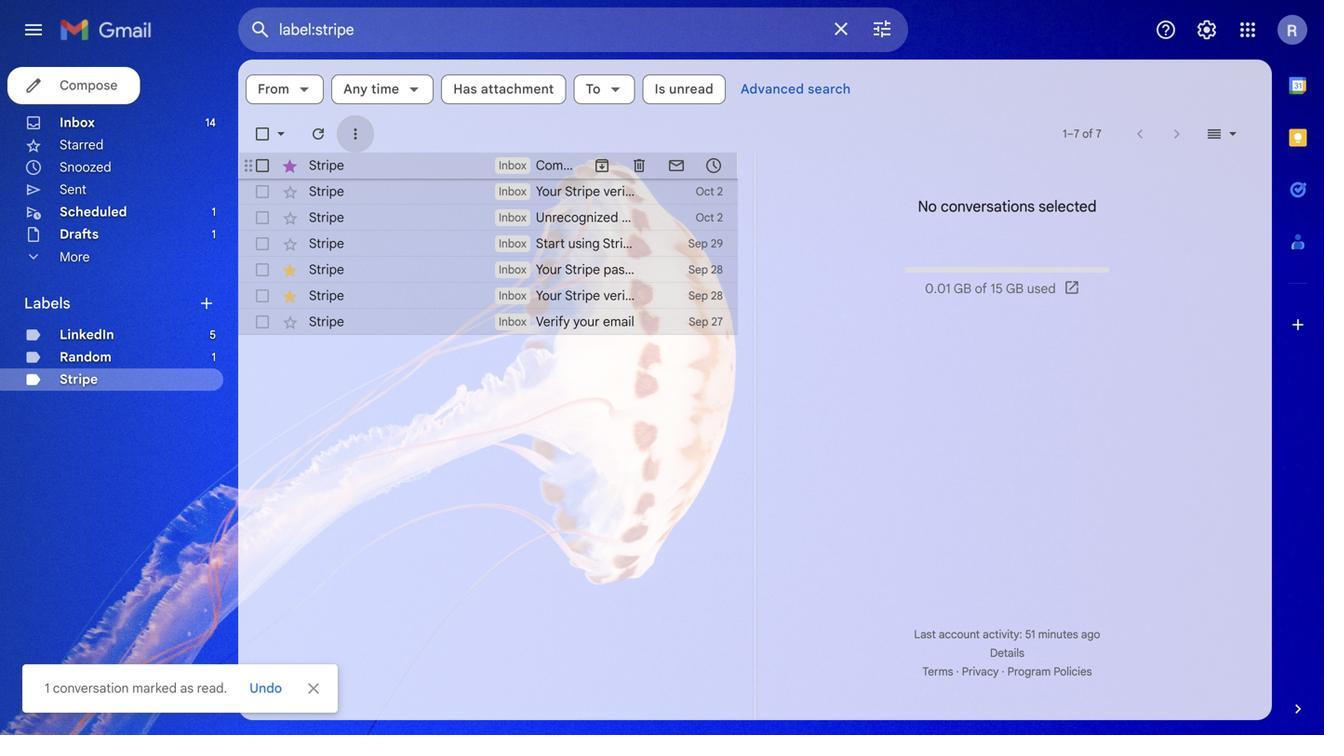 Task type: vqa. For each thing, say whether or not it's contained in the screenshot.
miscommunication,
no



Task type: describe. For each thing, give the bounding box(es) containing it.
compose button
[[7, 67, 140, 104]]

using
[[569, 236, 600, 252]]

more image
[[346, 125, 365, 143]]

snoozed
[[60, 159, 111, 175]]

inbox for 2nd row from the bottom of the the no conversations selected 'main content'
[[499, 289, 527, 303]]

of
[[975, 280, 988, 297]]

random link
[[60, 349, 112, 365]]

clear search image
[[823, 10, 860, 47]]

drafts link
[[60, 226, 99, 243]]

1 for random
[[212, 351, 216, 364]]

more
[[60, 249, 90, 265]]

compose
[[60, 77, 118, 94]]

has attachment button
[[442, 74, 566, 104]]

your for email
[[574, 314, 600, 330]]

inbox inside inbox verify your email -
[[499, 315, 527, 329]]

inbox unrecognized device signed in to your stripe account
[[499, 209, 852, 226]]

sep 27
[[689, 315, 723, 329]]

1 inside alert
[[45, 681, 50, 697]]

inbox for fourth row from the bottom
[[499, 237, 527, 251]]

activity:
[[983, 628, 1023, 642]]

drafts
[[60, 226, 99, 243]]

email
[[603, 314, 635, 330]]

1 for drafts
[[212, 228, 216, 242]]

is
[[655, 81, 666, 97]]

1 row from the top
[[238, 153, 951, 179]]

last
[[915, 628, 936, 642]]

scheduled link
[[60, 204, 127, 220]]

6 row from the top
[[238, 283, 738, 309]]

accepting
[[831, 157, 890, 174]]

read.
[[197, 681, 227, 697]]

advanced search
[[741, 81, 851, 97]]

14
[[205, 116, 216, 130]]

any time button
[[332, 74, 434, 104]]

support image
[[1155, 19, 1178, 41]]

has attachment
[[454, 81, 554, 97]]

sep for has
[[689, 263, 708, 277]]

1 horizontal spatial to
[[784, 157, 796, 174]]

no conversations selected
[[918, 197, 1097, 216]]

selected
[[1039, 197, 1097, 216]]

1 · from the left
[[957, 665, 959, 679]]

15
[[991, 280, 1003, 297]]

time
[[371, 81, 400, 97]]

any
[[344, 81, 368, 97]]

1 for scheduled
[[212, 205, 216, 219]]

your for sixth row from the bottom
[[536, 183, 562, 200]]

payments
[[893, 157, 951, 174]]

from button
[[246, 74, 324, 104]]

4 row from the top
[[238, 231, 738, 257]]

5 row from the top
[[238, 257, 771, 283]]

Search mail text field
[[279, 20, 819, 39]]

5
[[210, 328, 216, 342]]

starred link
[[60, 137, 104, 153]]

inbox for fifth row from the bottom
[[499, 211, 527, 225]]

1 conversation marked as read.
[[45, 681, 227, 697]]

sep 29
[[689, 237, 723, 251]]

oct for in
[[696, 211, 715, 225]]

follow link to manage storage image
[[1064, 279, 1083, 298]]

no
[[918, 197, 937, 216]]

linkedin link
[[60, 327, 114, 343]]

1 vertical spatial to
[[721, 209, 733, 226]]

sep left 27
[[689, 315, 709, 329]]

28 for code
[[711, 289, 723, 303]]

signed
[[664, 209, 704, 226]]

start
[[800, 157, 827, 174]]

2 row from the top
[[238, 179, 738, 205]]

settings image
[[1196, 19, 1219, 41]]

alert containing 1 conversation marked as read.
[[22, 43, 1295, 713]]

-
[[638, 314, 644, 330]]

inbox your stripe verification code for oct
[[499, 183, 703, 200]]

refresh image
[[309, 125, 328, 143]]

undo
[[250, 681, 282, 697]]

updated
[[722, 262, 771, 278]]

program
[[1008, 665, 1051, 679]]

advanced
[[741, 81, 805, 97]]

inbox inside labels navigation
[[60, 115, 95, 131]]

unrecognized
[[536, 209, 619, 226]]

application
[[716, 157, 781, 174]]

device
[[622, 209, 661, 226]]

sent link
[[60, 182, 86, 198]]

inbox for seventh row from the bottom
[[499, 159, 527, 173]]

0 vertical spatial account
[[664, 157, 712, 174]]

main menu image
[[22, 19, 45, 41]]

0.01 gb of 15 gb used
[[926, 280, 1056, 297]]

as
[[180, 681, 194, 697]]

snoozed link
[[60, 159, 111, 175]]

details link
[[991, 647, 1025, 661]]

stripe link
[[60, 371, 98, 388]]

your for 2nd row from the bottom of the the no conversations selected 'main content'
[[536, 288, 562, 304]]

advanced search options image
[[864, 10, 901, 47]]

gmail image
[[60, 11, 161, 48]]

sep 28 for code
[[689, 289, 723, 303]]

conversation
[[53, 681, 129, 697]]

2 gb from the left
[[1006, 280, 1024, 297]]

starred
[[60, 137, 104, 153]]

verification for oct 2
[[604, 183, 670, 200]]



Task type: locate. For each thing, give the bounding box(es) containing it.
0 horizontal spatial account
[[664, 157, 712, 174]]

0 horizontal spatial ·
[[957, 665, 959, 679]]

been
[[689, 262, 718, 278]]

terms
[[923, 665, 954, 679]]

None checkbox
[[253, 182, 272, 201], [253, 209, 272, 227], [253, 235, 272, 253], [253, 261, 272, 279], [253, 287, 272, 305], [253, 182, 272, 201], [253, 209, 272, 227], [253, 235, 272, 253], [253, 261, 272, 279], [253, 287, 272, 305]]

to button
[[574, 74, 636, 104]]

any time
[[344, 81, 400, 97]]

sep down been
[[689, 289, 708, 303]]

1 horizontal spatial gb
[[1006, 280, 1024, 297]]

1 code from the top
[[673, 183, 703, 200]]

program policies link
[[1008, 665, 1093, 679]]

stripe inside labels navigation
[[60, 371, 98, 388]]

0 vertical spatial 28
[[711, 263, 723, 277]]

verify
[[536, 314, 570, 330]]

0 vertical spatial your
[[536, 183, 562, 200]]

labels
[[24, 294, 70, 313]]

inbox verify your email -
[[499, 314, 647, 330]]

0 vertical spatial inbox your stripe verification code
[[499, 183, 703, 200]]

verification for sep 28
[[604, 288, 670, 304]]

2 inbox your stripe verification code from the top
[[499, 288, 703, 304]]

sep for code
[[689, 289, 708, 303]]

·
[[957, 665, 959, 679], [1002, 665, 1005, 679]]

inbox your stripe verification code
[[499, 183, 703, 200], [499, 288, 703, 304]]

0 vertical spatial code
[[673, 183, 703, 200]]

oct 2 up sep 29
[[696, 211, 723, 225]]

2 for in
[[717, 211, 723, 225]]

toggle split pane mode image
[[1206, 125, 1224, 143]]

2 down inbox complete your stripe account application to start accepting payments on the top
[[717, 185, 723, 199]]

inbox left the complete
[[499, 159, 527, 173]]

sep right has
[[689, 263, 708, 277]]

privacy
[[962, 665, 999, 679]]

sep for now
[[689, 237, 708, 251]]

inbox inside inbox unrecognized device signed in to your stripe account
[[499, 211, 527, 225]]

inbox for sixth row from the bottom
[[499, 185, 527, 199]]

terms link
[[923, 665, 954, 679]]

oct 2 for in
[[696, 211, 723, 225]]

inbox inside inbox start using stripe now
[[499, 237, 527, 251]]

0 vertical spatial your
[[596, 157, 623, 174]]

inbox left start
[[499, 237, 527, 251]]

undo link
[[242, 672, 290, 706]]

inbox inside inbox complete your stripe account application to start accepting payments
[[499, 159, 527, 173]]

2 vertical spatial account
[[939, 628, 980, 642]]

verification up device
[[604, 183, 670, 200]]

account up signed
[[664, 157, 712, 174]]

1 vertical spatial your
[[736, 209, 762, 226]]

verification
[[604, 183, 670, 200], [604, 288, 670, 304]]

your left email on the left of page
[[574, 314, 600, 330]]

inbox left unrecognized at the left top
[[499, 211, 527, 225]]

row
[[238, 153, 951, 179], [238, 179, 738, 205], [238, 205, 852, 231], [238, 231, 738, 257], [238, 257, 771, 283], [238, 283, 738, 309], [238, 309, 738, 335]]

3 row from the top
[[238, 205, 852, 231]]

sep 28
[[689, 263, 723, 277], [689, 289, 723, 303]]

27
[[712, 315, 723, 329]]

0 vertical spatial oct 2
[[696, 185, 723, 199]]

toolbar
[[584, 156, 733, 175]]

None checkbox
[[253, 125, 272, 143], [253, 156, 272, 175], [253, 313, 272, 331], [253, 125, 272, 143], [253, 156, 272, 175], [253, 313, 272, 331]]

sep left 29
[[689, 237, 708, 251]]

tab list
[[1273, 60, 1325, 668]]

2 verification from the top
[[604, 288, 670, 304]]

inbox inside inbox your stripe password has been updated
[[499, 263, 527, 277]]

0 horizontal spatial to
[[721, 209, 733, 226]]

2 vertical spatial your
[[536, 288, 562, 304]]

1 vertical spatial account
[[804, 209, 852, 226]]

1 vertical spatial verification
[[604, 288, 670, 304]]

sep
[[689, 237, 708, 251], [689, 263, 708, 277], [689, 289, 708, 303], [689, 315, 709, 329]]

None search field
[[238, 7, 909, 52]]

1 vertical spatial 2
[[717, 211, 723, 225]]

1 gb from the left
[[954, 280, 972, 297]]

code for sep 28
[[673, 288, 703, 304]]

no conversations selected main content
[[238, 60, 1273, 721]]

2 for code
[[717, 185, 723, 199]]

inbox up inbox verify your email -
[[499, 289, 527, 303]]

inbox link
[[60, 115, 95, 131]]

is unread
[[655, 81, 714, 97]]

inbox left verify
[[499, 315, 527, 329]]

0 vertical spatial sep 28
[[689, 263, 723, 277]]

2 horizontal spatial account
[[939, 628, 980, 642]]

gb right 15
[[1006, 280, 1024, 297]]

from
[[258, 81, 290, 97]]

account
[[664, 157, 712, 174], [804, 209, 852, 226], [939, 628, 980, 642]]

1 vertical spatial inbox your stripe verification code
[[499, 288, 703, 304]]

inbox complete your stripe account application to start accepting payments
[[499, 157, 951, 174]]

1 oct from the top
[[696, 185, 715, 199]]

oct 2 up in
[[696, 185, 723, 199]]

1 vertical spatial oct
[[696, 211, 715, 225]]

inbox down inbox start using stripe now on the top of the page
[[499, 263, 527, 277]]

1 28 from the top
[[711, 263, 723, 277]]

oct 2 for code
[[696, 185, 723, 199]]

alert
[[22, 43, 1295, 713]]

inbox up inbox start using stripe now on the top of the page
[[499, 185, 527, 199]]

your up verify
[[536, 288, 562, 304]]

your down start
[[536, 262, 562, 278]]

your
[[596, 157, 623, 174], [736, 209, 762, 226], [574, 314, 600, 330]]

inbox
[[60, 115, 95, 131], [499, 159, 527, 173], [499, 185, 527, 199], [499, 211, 527, 225], [499, 237, 527, 251], [499, 263, 527, 277], [499, 289, 527, 303], [499, 315, 527, 329]]

sent
[[60, 182, 86, 198]]

0.01
[[926, 280, 951, 297]]

your right the complete
[[596, 157, 623, 174]]

gb left of
[[954, 280, 972, 297]]

is unread button
[[643, 74, 726, 104]]

last account activity: 51 minutes ago details terms · privacy · program policies
[[915, 628, 1101, 679]]

code up signed
[[673, 183, 703, 200]]

your for third row from the bottom of the the no conversations selected 'main content'
[[536, 262, 562, 278]]

1 vertical spatial 28
[[711, 289, 723, 303]]

account down start at the right
[[804, 209, 852, 226]]

1 your from the top
[[536, 183, 562, 200]]

inbox your stripe password has been updated
[[499, 262, 771, 278]]

1 vertical spatial code
[[673, 288, 703, 304]]

verification down inbox your stripe password has been updated
[[604, 288, 670, 304]]

toolbar inside row
[[584, 156, 733, 175]]

linkedin
[[60, 327, 114, 343]]

policies
[[1054, 665, 1093, 679]]

ago
[[1082, 628, 1101, 642]]

28
[[711, 263, 723, 277], [711, 289, 723, 303]]

2 sep 28 from the top
[[689, 289, 723, 303]]

0 vertical spatial oct
[[696, 185, 715, 199]]

2 your from the top
[[536, 262, 562, 278]]

gb
[[954, 280, 972, 297], [1006, 280, 1024, 297]]

oct
[[696, 185, 715, 199], [696, 211, 715, 225]]

account inside last account activity: 51 minutes ago details terms · privacy · program policies
[[939, 628, 980, 642]]

start
[[536, 236, 565, 252]]

details
[[991, 647, 1025, 661]]

2 oct 2 from the top
[[696, 211, 723, 225]]

2 oct from the top
[[696, 211, 715, 225]]

now
[[642, 236, 666, 252]]

marked
[[132, 681, 177, 697]]

labels heading
[[24, 294, 197, 313]]

code down has
[[673, 288, 703, 304]]

· right terms link
[[957, 665, 959, 679]]

2
[[717, 185, 723, 199], [717, 211, 723, 225]]

code
[[673, 183, 703, 200], [673, 288, 703, 304]]

in
[[707, 209, 717, 226]]

1 verification from the top
[[604, 183, 670, 200]]

1 horizontal spatial account
[[804, 209, 852, 226]]

1 2 from the top
[[717, 185, 723, 199]]

complete
[[536, 157, 593, 174]]

oct up sep 29
[[696, 211, 715, 225]]

inbox your stripe verification code up email on the left of page
[[499, 288, 703, 304]]

labels navigation
[[0, 60, 238, 735]]

1 inbox your stripe verification code from the top
[[499, 183, 703, 200]]

0 vertical spatial 2
[[717, 185, 723, 199]]

2 right in
[[717, 211, 723, 225]]

your for stripe
[[596, 157, 623, 174]]

1
[[212, 205, 216, 219], [212, 228, 216, 242], [212, 351, 216, 364], [45, 681, 50, 697]]

29
[[711, 237, 723, 251]]

28 down 29
[[711, 263, 723, 277]]

inbox your stripe verification code for sep
[[499, 288, 703, 304]]

used
[[1028, 280, 1056, 297]]

2 · from the left
[[1002, 665, 1005, 679]]

inbox up starred
[[60, 115, 95, 131]]

28 up 27
[[711, 289, 723, 303]]

attachment
[[481, 81, 554, 97]]

to left start at the right
[[784, 157, 796, 174]]

your down the complete
[[536, 183, 562, 200]]

0 horizontal spatial gb
[[954, 280, 972, 297]]

2 code from the top
[[673, 288, 703, 304]]

random
[[60, 349, 112, 365]]

stripe
[[309, 157, 344, 174], [626, 157, 661, 174], [309, 183, 344, 200], [565, 183, 600, 200], [309, 209, 344, 226], [765, 209, 800, 226], [309, 236, 344, 252], [603, 236, 638, 252], [309, 262, 344, 278], [565, 262, 600, 278], [309, 288, 344, 304], [565, 288, 600, 304], [309, 314, 344, 330], [60, 371, 98, 388]]

2 28 from the top
[[711, 289, 723, 303]]

28 for has
[[711, 263, 723, 277]]

sep 28 down sep 29
[[689, 263, 723, 277]]

conversations
[[941, 197, 1035, 216]]

to
[[586, 81, 601, 97]]

3 your from the top
[[536, 288, 562, 304]]

1 sep 28 from the top
[[689, 263, 723, 277]]

1 vertical spatial your
[[536, 262, 562, 278]]

sep 28 up the sep 27
[[689, 289, 723, 303]]

password
[[604, 262, 661, 278]]

2 vertical spatial your
[[574, 314, 600, 330]]

account right last
[[939, 628, 980, 642]]

· down details
[[1002, 665, 1005, 679]]

unread
[[669, 81, 714, 97]]

minutes
[[1039, 628, 1079, 642]]

51
[[1026, 628, 1036, 642]]

0 vertical spatial verification
[[604, 183, 670, 200]]

search mail image
[[244, 13, 277, 47]]

inbox for third row from the bottom of the the no conversations selected 'main content'
[[499, 263, 527, 277]]

your right in
[[736, 209, 762, 226]]

0 vertical spatial to
[[784, 157, 796, 174]]

7 row from the top
[[238, 309, 738, 335]]

privacy link
[[962, 665, 999, 679]]

1 oct 2 from the top
[[696, 185, 723, 199]]

oct for code
[[696, 185, 715, 199]]

oct up in
[[696, 185, 715, 199]]

search
[[808, 81, 851, 97]]

has
[[454, 81, 477, 97]]

1 horizontal spatial ·
[[1002, 665, 1005, 679]]

more button
[[0, 246, 223, 268]]

2 2 from the top
[[717, 211, 723, 225]]

has
[[664, 262, 685, 278]]

inbox your stripe verification code up unrecognized at the left top
[[499, 183, 703, 200]]

advanced search button
[[734, 73, 859, 106]]

to right in
[[721, 209, 733, 226]]

1 vertical spatial oct 2
[[696, 211, 723, 225]]

scheduled
[[60, 204, 127, 220]]

sep 28 for has
[[689, 263, 723, 277]]

code for oct 2
[[673, 183, 703, 200]]

1 vertical spatial sep 28
[[689, 289, 723, 303]]

inbox start using stripe now
[[499, 236, 666, 252]]



